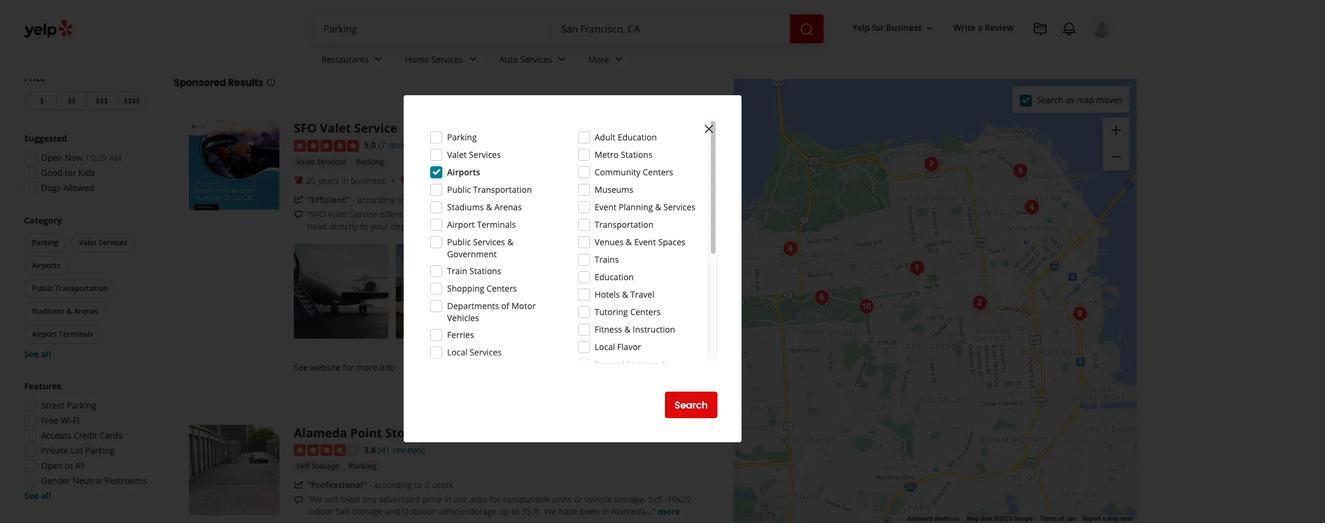 Task type: locate. For each thing, give the bounding box(es) containing it.
0 vertical spatial according
[[357, 194, 395, 206]]

2 vertical spatial parking button
[[346, 461, 379, 473]]

geary mall garage image
[[779, 237, 803, 261]]

2 see all button from the top
[[24, 491, 51, 502]]

a inside 'link'
[[978, 22, 983, 33]]

0 vertical spatial more
[[635, 221, 658, 232]]

sort:
[[599, 49, 617, 60]]

google
[[1014, 516, 1033, 523]]

storage down any
[[352, 507, 383, 518]]

all down gender
[[41, 491, 51, 502]]

for up up
[[489, 494, 501, 506]]

motor
[[512, 301, 536, 312]]

& inside public services & government
[[507, 237, 513, 248]]

& left travel
[[622, 289, 628, 301]]

0 vertical spatial parking button
[[354, 156, 386, 168]]

1 vertical spatial service
[[350, 209, 378, 220]]

1 vertical spatial all
[[41, 491, 51, 502]]

24 chevron down v2 image right the auto services
[[555, 52, 569, 67]]

parking link for valet
[[354, 156, 386, 168]]

1 vertical spatial -
[[369, 480, 372, 491]]

all for category
[[41, 349, 51, 360]]

stadiums & arenas inside button
[[32, 307, 98, 317]]

24 chevron down v2 image left auto
[[466, 52, 480, 67]]

shopping centers
[[447, 283, 517, 295]]

airport terminals down stadiums & arenas button
[[32, 330, 93, 340]]

self storage link
[[294, 461, 342, 473]]

1 horizontal spatial stations
[[621, 149, 653, 161]]

1 16 trending v2 image from the top
[[294, 195, 304, 205]]

1 vertical spatial stadiums
[[32, 307, 65, 317]]

0 vertical spatial service
[[354, 120, 397, 136]]

map right as on the right of the page
[[1077, 94, 1094, 105]]

map left error
[[1107, 516, 1119, 523]]

projects image
[[1033, 22, 1048, 36]]

valet services up public transportation button
[[79, 238, 127, 248]]

0 horizontal spatial map
[[1077, 94, 1094, 105]]

16 years in business v2 image
[[294, 176, 304, 186]]

local for local flavor
[[595, 342, 615, 353]]

parking button down 3.8
[[346, 461, 379, 473]]

1 horizontal spatial arenas
[[494, 202, 522, 213]]

0 vertical spatial public transportation
[[447, 184, 532, 196]]

a right "write"
[[978, 22, 983, 33]]

0 horizontal spatial local
[[447, 347, 468, 358]]

parking up family-owned & operated
[[447, 132, 477, 143]]

1 all from the top
[[41, 349, 51, 360]]

more link down 10x20
[[658, 507, 680, 518]]

1 vertical spatial parking button
[[24, 234, 66, 252]]

0 vertical spatial 16 speech v2 image
[[294, 210, 304, 220]]

stations for metro stations
[[621, 149, 653, 161]]

1 vertical spatial self
[[336, 507, 350, 518]]

search for search
[[675, 399, 708, 412]]

$$ button
[[57, 92, 87, 110]]

or
[[574, 494, 583, 506]]

0 vertical spatial education
[[618, 132, 657, 143]]

report
[[1083, 516, 1101, 523]]

0 vertical spatial self
[[296, 462, 310, 472]]

more left info
[[356, 362, 378, 373]]

1 vertical spatial centers
[[487, 283, 517, 295]]

a
[[978, 22, 983, 33], [1102, 516, 1106, 523]]

in left our
[[444, 494, 452, 506]]

a for write
[[978, 22, 983, 33]]

open
[[41, 152, 63, 164], [41, 460, 63, 472]]

2 all from the top
[[41, 491, 51, 502]]

parking down 3.8
[[349, 462, 377, 472]]

lombard street garage image
[[920, 152, 944, 177]]

0 horizontal spatial stadiums & arenas
[[32, 307, 98, 317]]

near
[[314, 43, 349, 63]]

arenas
[[494, 202, 522, 213], [74, 307, 98, 317]]

2 24 chevron down v2 image from the left
[[466, 52, 480, 67]]

1 24 chevron down v2 image from the left
[[371, 52, 386, 67]]

centers up event planning & services
[[643, 167, 673, 178]]

2 16 speech v2 image from the top
[[294, 496, 304, 506]]

0 vertical spatial stations
[[621, 149, 653, 161]]

point
[[350, 425, 382, 442]]

restaurants link
[[312, 43, 395, 78]]

24 chevron down v2 image
[[555, 52, 569, 67], [612, 52, 626, 67]]

more
[[635, 221, 658, 232], [356, 362, 378, 373], [658, 507, 680, 518]]

1 horizontal spatial a
[[1102, 516, 1106, 523]]

best
[[221, 43, 252, 63]]

business categories element
[[312, 43, 1113, 78]]

terminals down stadiums & arenas button
[[59, 330, 93, 340]]

- right 5x5
[[665, 494, 667, 506]]

auto services
[[499, 53, 552, 65]]

in inside "sfo valet service offers curbside valet parking at sfo international airport. check-in online, then head directly to your departing terminal. an sfo valet service representative will…"
[[633, 209, 641, 220]]

0 vertical spatial airport
[[447, 219, 475, 231]]

1 vertical spatial event
[[634, 237, 656, 248]]

1 horizontal spatial event
[[634, 237, 656, 248]]

1 vertical spatial according
[[374, 480, 412, 491]]

public transportation up at
[[447, 184, 532, 196]]

service for "sfo valet service offers curbside valet parking at sfo international airport. check-in online, then head directly to your departing terminal. an sfo valet service representative will…"
[[350, 209, 378, 220]]

self
[[296, 462, 310, 472], [336, 507, 350, 518]]

1 vertical spatial 16 trending v2 image
[[294, 481, 304, 491]]

20
[[306, 175, 316, 186]]

reviews) inside "(41 reviews)" link
[[393, 445, 425, 456]]

event left spaces
[[634, 237, 656, 248]]

public transportation
[[447, 184, 532, 196], [32, 284, 108, 294]]

16 speech v2 image left "sfo
[[294, 210, 304, 220]]

airports right 'family-'
[[447, 167, 480, 178]]

1 open from the top
[[41, 152, 63, 164]]

gender neutral restrooms
[[41, 476, 147, 487]]

advertised
[[379, 494, 420, 506]]

0 horizontal spatial public transportation
[[32, 284, 108, 294]]

parking button down 5.0 at the top left
[[354, 156, 386, 168]]

reviews)
[[388, 139, 420, 151], [393, 445, 425, 456]]

16 info v2 image
[[700, 50, 710, 60], [266, 78, 276, 87]]

airport terminals up public services & government at the left
[[447, 219, 516, 231]]

to left all
[[65, 460, 73, 472]]

1 vertical spatial public transportation
[[32, 284, 108, 294]]

valet up owned in the left top of the page
[[447, 149, 467, 161]]

cards
[[100, 430, 122, 442]]

& right planning
[[655, 202, 661, 213]]

parking down 5.0 at the top left
[[356, 157, 384, 167]]

(41 reviews)
[[378, 445, 425, 456]]

transportation up at
[[473, 184, 532, 196]]

0 vertical spatial 16 info v2 image
[[700, 50, 710, 60]]

sfo valet service image
[[189, 120, 279, 211]]

10:29
[[85, 152, 107, 164]]

1 vertical spatial of
[[1059, 516, 1064, 523]]

airport.
[[575, 209, 605, 220]]

airport terminals inside airport terminals button
[[32, 330, 93, 340]]

24 chevron down v2 image right the more
[[612, 52, 626, 67]]

private lot parking
[[41, 445, 115, 457]]

None search field
[[314, 14, 826, 43]]

parking link down 3.8
[[346, 461, 379, 473]]

parking link for point
[[346, 461, 379, 473]]

of for departments
[[501, 301, 509, 312]]

departments of motor vehicles
[[447, 301, 536, 324]]

to left 35
[[512, 507, 520, 518]]

sfo right at
[[504, 209, 520, 220]]

keyboard shortcuts
[[908, 516, 960, 523]]

1 vertical spatial terminals
[[59, 330, 93, 340]]

0 vertical spatial more link
[[635, 221, 658, 232]]

family-
[[412, 175, 440, 186]]

0 horizontal spatial terminals
[[59, 330, 93, 340]]

0 horizontal spatial airports
[[32, 261, 60, 271]]

alameda point storage image
[[189, 425, 279, 516]]

parking inside search dialog
[[447, 132, 477, 143]]

more for storage
[[658, 507, 680, 518]]

- down 20 years in business
[[352, 194, 355, 206]]

valet up 20
[[296, 157, 315, 167]]

terms of use link
[[1040, 516, 1076, 523]]

of left use
[[1059, 516, 1064, 523]]

in left online,
[[633, 209, 641, 220]]

0 vertical spatial see all button
[[24, 349, 51, 360]]

1 vertical spatial airport
[[32, 330, 57, 340]]

2 horizontal spatial transportation
[[595, 219, 654, 231]]

centers
[[643, 167, 673, 178], [487, 283, 517, 295], [630, 307, 661, 318]]

elif parking image
[[968, 291, 992, 315], [968, 291, 992, 315]]

event
[[595, 202, 617, 213], [634, 237, 656, 248]]

hotels
[[595, 289, 620, 301]]

stadiums & arenas up an
[[447, 202, 522, 213]]

public transportation up stadiums & arenas button
[[32, 284, 108, 294]]

public up the valet
[[447, 184, 471, 196]]

16 speech v2 image for alameda point storage
[[294, 496, 304, 506]]

a right report
[[1102, 516, 1106, 523]]

24 chevron down v2 image for restaurants
[[371, 52, 386, 67]]

will…"
[[611, 221, 633, 232]]

1 vertical spatial valet services button
[[71, 234, 135, 252]]

$ button
[[27, 92, 57, 110]]

public up government
[[447, 237, 471, 248]]

valet
[[441, 209, 460, 220]]

1 horizontal spatial self
[[336, 507, 350, 518]]

16 trending v2 image down 16 years in business v2 image
[[294, 195, 304, 205]]

0 vertical spatial 16 trending v2 image
[[294, 195, 304, 205]]

see all button down gender
[[24, 491, 51, 502]]

0 vertical spatial vehicle
[[585, 494, 612, 506]]

according down business
[[357, 194, 395, 206]]

terminals up public services & government at the left
[[477, 219, 516, 231]]

yelp
[[852, 22, 870, 33]]

0 vertical spatial a
[[978, 22, 983, 33]]

valet up directly
[[328, 209, 347, 220]]

valet services button up public transportation button
[[71, 234, 135, 252]]

stadiums up an
[[447, 202, 484, 213]]

0 horizontal spatial arenas
[[74, 307, 98, 317]]

directly
[[329, 221, 358, 232]]

reviews) inside (7 reviews) 'link'
[[388, 139, 420, 151]]

0 vertical spatial storage
[[385, 425, 431, 442]]

metro stations
[[595, 149, 653, 161]]

1 vertical spatial see all
[[24, 491, 51, 502]]

all
[[75, 460, 85, 472]]

16 speech v2 image for sfo valet service
[[294, 210, 304, 220]]

all down airport terminals button
[[41, 349, 51, 360]]

map for error
[[1107, 516, 1119, 523]]

see all down gender
[[24, 491, 51, 502]]

storage up "(41 reviews)" link
[[385, 425, 431, 442]]

16 trending v2 image for "professional"
[[294, 481, 304, 491]]

centers for community centers
[[643, 167, 673, 178]]

24 chevron down v2 image inside restaurants link
[[371, 52, 386, 67]]

1 horizontal spatial -
[[369, 480, 372, 491]]

stations up community centers
[[621, 149, 653, 161]]

arenas down public transportation button
[[74, 307, 98, 317]]

stations
[[621, 149, 653, 161], [470, 266, 501, 277]]

flavor
[[617, 342, 641, 353]]

your
[[371, 221, 389, 232]]

0 horizontal spatial stadiums
[[32, 307, 65, 317]]

more link down online,
[[635, 221, 658, 232]]

16 speech v2 image
[[294, 210, 304, 220], [294, 496, 304, 506]]

government
[[447, 249, 497, 260]]

parking
[[462, 209, 492, 220]]

0 horizontal spatial sfo
[[294, 120, 317, 136]]

search image
[[799, 22, 814, 37]]

arenas down operated
[[494, 202, 522, 213]]

- up any
[[369, 480, 372, 491]]

0 vertical spatial all
[[41, 349, 51, 360]]

service down "efficient" - according to 1 user
[[350, 209, 378, 220]]

reviews) for alameda point storage
[[393, 445, 425, 456]]

reviews) right (41
[[393, 445, 425, 456]]

1 horizontal spatial 24 chevron down v2 image
[[612, 52, 626, 67]]

1 horizontal spatial stadiums & arenas
[[447, 202, 522, 213]]

in
[[341, 175, 349, 186], [633, 209, 641, 220], [444, 494, 452, 506], [602, 507, 609, 518]]

storage inside "we will meet any advertised price in our area for comparable units or vehicle storage. 5x5 -10x20 indoor self storage and outdoor vehicle storage up to 35 ft. we have been in alameda…"
[[352, 507, 383, 518]]

search inside button
[[675, 399, 708, 412]]

24 chevron down v2 image right the restaurants
[[371, 52, 386, 67]]

1 24 chevron down v2 image from the left
[[555, 52, 569, 67]]

24 chevron down v2 image inside home services link
[[466, 52, 480, 67]]

2 horizontal spatial sfo
[[504, 209, 520, 220]]

open down private
[[41, 460, 63, 472]]

vehicles
[[447, 313, 479, 324]]

2 vertical spatial sfo
[[481, 221, 497, 232]]

to left "your"
[[360, 221, 368, 232]]

open up good in the left of the page
[[41, 152, 63, 164]]

price
[[24, 72, 45, 84]]

of for terms
[[1059, 516, 1064, 523]]

services inside funeral services & cemeteries
[[627, 359, 659, 371]]

self inside self storage button
[[296, 462, 310, 472]]

north beach parking garage image
[[1008, 159, 1033, 183]]

1 horizontal spatial airport
[[447, 219, 475, 231]]

0 horizontal spatial transportation
[[55, 284, 108, 294]]

0 vertical spatial stadiums & arenas
[[447, 202, 522, 213]]

1 horizontal spatial search
[[1037, 94, 1063, 105]]

0 vertical spatial open
[[41, 152, 63, 164]]

stadiums inside search dialog
[[447, 202, 484, 213]]

education up hotels
[[595, 272, 634, 283]]

2 16 trending v2 image from the top
[[294, 481, 304, 491]]

funeral services & cemeteries
[[595, 359, 667, 383]]

education up metro stations
[[618, 132, 657, 143]]

service
[[354, 120, 397, 136], [350, 209, 378, 220], [521, 221, 549, 232]]

0 vertical spatial arenas
[[494, 202, 522, 213]]

community centers
[[595, 167, 673, 178]]

1 vertical spatial stadiums & arenas
[[32, 307, 98, 317]]

report a map error
[[1083, 516, 1133, 523]]

storage
[[385, 425, 431, 442], [311, 462, 339, 472], [352, 507, 383, 518]]

restaurants
[[322, 53, 369, 65]]

2 open from the top
[[41, 460, 63, 472]]

1 horizontal spatial airport terminals
[[447, 219, 516, 231]]

1 vertical spatial sfo
[[504, 209, 520, 220]]

then
[[672, 209, 690, 220]]

outdoor
[[402, 507, 436, 518]]

ferries
[[447, 330, 474, 341]]

1 horizontal spatial public transportation
[[447, 184, 532, 196]]

(7 reviews)
[[378, 139, 420, 151]]

keyboard
[[908, 516, 933, 523]]

airport terminals
[[447, 219, 516, 231], [32, 330, 93, 340]]

2 vertical spatial public
[[32, 284, 53, 294]]

community
[[595, 167, 641, 178]]

24 chevron down v2 image for auto services
[[555, 52, 569, 67]]

units
[[552, 494, 572, 506]]

airport
[[447, 219, 475, 231], [32, 330, 57, 340]]

- inside "we will meet any advertised price in our area for comparable units or vehicle storage. 5x5 -10x20 indoor self storage and outdoor vehicle storage up to 35 ft. we have been in alameda…"
[[665, 494, 667, 506]]

public inside public transportation button
[[32, 284, 53, 294]]

stadiums & arenas down public transportation button
[[32, 307, 98, 317]]

24 chevron down v2 image inside auto services link
[[555, 52, 569, 67]]

0 vertical spatial public
[[447, 184, 471, 196]]

good for kids
[[41, 167, 95, 179]]

reviews) for sfo valet service
[[388, 139, 420, 151]]

fi
[[73, 415, 80, 427]]

departments
[[447, 301, 499, 312]]

valet services button
[[294, 156, 349, 168], [71, 234, 135, 252]]

offers
[[380, 209, 403, 220]]

24 chevron down v2 image
[[371, 52, 386, 67], [466, 52, 480, 67]]

of inside departments of motor vehicles
[[501, 301, 509, 312]]

0 horizontal spatial -
[[352, 194, 355, 206]]

0 vertical spatial centers
[[643, 167, 673, 178]]

for right yelp
[[872, 22, 884, 33]]

0 horizontal spatial 16 info v2 image
[[266, 78, 276, 87]]

0 vertical spatial map
[[1077, 94, 1094, 105]]

0 horizontal spatial 24 chevron down v2 image
[[371, 52, 386, 67]]

1 horizontal spatial stadiums
[[447, 202, 484, 213]]

more link
[[579, 43, 636, 78]]

1 vertical spatial education
[[595, 272, 634, 283]]

self down 3.8 star rating image
[[296, 462, 310, 472]]

2 vertical spatial transportation
[[55, 284, 108, 294]]

1 vertical spatial open
[[41, 460, 63, 472]]

24 chevron down v2 image inside more link
[[612, 52, 626, 67]]

0 vertical spatial transportation
[[473, 184, 532, 196]]

$$$
[[96, 96, 108, 106]]

valet inside search dialog
[[447, 149, 467, 161]]

1 vertical spatial 16 speech v2 image
[[294, 496, 304, 506]]

stadiums up airport terminals button
[[32, 307, 65, 317]]

1 vertical spatial storage
[[311, 462, 339, 472]]

16 speech v2 image left "we
[[294, 496, 304, 506]]

centers for shopping centers
[[487, 283, 517, 295]]

1 horizontal spatial 24 chevron down v2 image
[[466, 52, 480, 67]]

airport up public services & government at the left
[[447, 219, 475, 231]]

self inside "we will meet any advertised price in our area for comparable units or vehicle storage. 5x5 -10x20 indoor self storage and outdoor vehicle storage up to 35 ft. we have been in alameda…"
[[336, 507, 350, 518]]

16 trending v2 image
[[294, 195, 304, 205], [294, 481, 304, 491]]

valet services up family-owned & operated
[[447, 149, 501, 161]]

vehicle
[[585, 494, 612, 506], [438, 507, 465, 518]]

1 see all from the top
[[24, 349, 51, 360]]

price group
[[24, 72, 150, 113]]

1 vertical spatial see all button
[[24, 491, 51, 502]]

valet down at
[[499, 221, 519, 232]]

1 see all button from the top
[[24, 349, 51, 360]]

2 see all from the top
[[24, 491, 51, 502]]

0 horizontal spatial airport terminals
[[32, 330, 93, 340]]

group
[[1103, 118, 1130, 171], [21, 133, 150, 198], [22, 215, 150, 361], [21, 381, 150, 503]]

parking
[[255, 43, 311, 63], [447, 132, 477, 143], [356, 157, 384, 167], [32, 238, 59, 248], [67, 400, 96, 412], [85, 445, 115, 457], [349, 462, 377, 472]]

see all down airport terminals button
[[24, 349, 51, 360]]

family-owned & operated
[[412, 175, 514, 186]]

16 trending v2 image down self storage link on the left
[[294, 481, 304, 491]]

data
[[981, 516, 993, 523]]

0 vertical spatial airport terminals
[[447, 219, 516, 231]]

parking right best
[[255, 43, 311, 63]]

california
[[460, 43, 531, 63]]

google image
[[737, 508, 777, 524]]

sutter stockton garage image
[[1020, 195, 1044, 219]]

2 vertical spatial -
[[665, 494, 667, 506]]

airports button
[[24, 257, 68, 275]]

search down website
[[675, 399, 708, 412]]

search dialog
[[0, 0, 1325, 524]]

2 24 chevron down v2 image from the left
[[612, 52, 626, 67]]

1 vertical spatial stations
[[470, 266, 501, 277]]

1 horizontal spatial terminals
[[477, 219, 516, 231]]

reviews) right (7
[[388, 139, 420, 151]]

5.0
[[364, 139, 376, 151]]

16 chevron down v2 image
[[925, 23, 934, 33]]

group containing suggested
[[21, 133, 150, 198]]

1 vertical spatial arenas
[[74, 307, 98, 317]]

local down fitness
[[595, 342, 615, 353]]

airports up public transportation button
[[32, 261, 60, 271]]

0 horizontal spatial valet services button
[[71, 234, 135, 252]]

more down online,
[[635, 221, 658, 232]]

service up the 5.0 link
[[354, 120, 397, 136]]

storage
[[467, 507, 497, 518]]

0 vertical spatial reviews)
[[388, 139, 420, 151]]

centers up departments of motor vehicles
[[487, 283, 517, 295]]

at
[[494, 209, 502, 220]]

moves
[[1097, 94, 1122, 105]]

info
[[380, 362, 395, 373]]

centers down travel
[[630, 307, 661, 318]]

0 horizontal spatial 24 chevron down v2 image
[[555, 52, 569, 67]]

1 horizontal spatial of
[[1059, 516, 1064, 523]]

1 16 speech v2 image from the top
[[294, 210, 304, 220]]

0 vertical spatial parking link
[[354, 156, 386, 168]]

1 vertical spatial public
[[447, 237, 471, 248]]

more link for alameda point storage
[[658, 507, 680, 518]]

see
[[622, 286, 636, 297], [24, 349, 39, 360], [294, 362, 308, 373], [24, 491, 39, 502]]

stations up 'shopping centers'
[[470, 266, 501, 277]]



Task type: vqa. For each thing, say whether or not it's contained in the screenshot.
SEARCH AS MAP MOVES
yes



Task type: describe. For each thing, give the bounding box(es) containing it.
see all for features
[[24, 491, 51, 502]]

airport inside button
[[32, 330, 57, 340]]

error
[[1121, 516, 1133, 523]]

(7 reviews) link
[[378, 138, 420, 151]]

notifications image
[[1062, 22, 1077, 36]]

up
[[499, 507, 509, 518]]

more link for sfo valet service
[[635, 221, 658, 232]]

©2023
[[994, 516, 1012, 523]]

16 trending v2 image for "efficient"
[[294, 195, 304, 205]]

see all button for features
[[24, 491, 51, 502]]

valet up 5 star rating "image"
[[320, 120, 351, 136]]

sponsored results
[[174, 76, 263, 90]]

3.8 star rating image
[[294, 445, 359, 457]]

$$$$ button
[[117, 92, 147, 110]]

street parking
[[41, 400, 96, 412]]

16 family owned v2 image
[[400, 176, 410, 186]]

auto services link
[[490, 43, 579, 78]]

public services & government
[[447, 237, 513, 260]]

zoom in image
[[1109, 123, 1124, 137]]

yelp for business
[[852, 22, 922, 33]]

map
[[967, 516, 979, 523]]

free wi-fi
[[41, 415, 80, 427]]

travel
[[631, 289, 654, 301]]

write a review
[[953, 22, 1014, 33]]

2 horizontal spatial storage
[[385, 425, 431, 442]]

more for service
[[635, 221, 658, 232]]

international
[[522, 209, 573, 220]]

5x5
[[648, 494, 662, 506]]

stadiums & arenas inside search dialog
[[447, 202, 522, 213]]

see website for more info
[[294, 362, 395, 373]]

head
[[307, 221, 327, 232]]

to left 2 at left bottom
[[415, 480, 423, 491]]

self storage
[[296, 462, 339, 472]]

& inside funeral services & cemeteries
[[661, 359, 667, 371]]

1
[[408, 194, 413, 206]]

0 vertical spatial sfo
[[294, 120, 317, 136]]

group containing features
[[21, 381, 150, 503]]

adult education
[[595, 132, 657, 143]]

1 vertical spatial vehicle
[[438, 507, 465, 518]]

operated
[[478, 175, 514, 186]]

category
[[24, 215, 62, 226]]

search for search as map moves
[[1037, 94, 1063, 105]]

alameda point storage
[[294, 425, 431, 442]]

now
[[65, 152, 83, 164]]

map for moves
[[1077, 94, 1094, 105]]

transportation inside button
[[55, 284, 108, 294]]

map region
[[634, 72, 1252, 524]]

1 horizontal spatial vehicle
[[585, 494, 612, 506]]

alameda…"
[[611, 507, 656, 518]]

parking down category
[[32, 238, 59, 248]]

airport terminals inside search dialog
[[447, 219, 516, 231]]

local services
[[447, 347, 502, 358]]

map data ©2023 google
[[967, 516, 1033, 523]]

public transportation inside button
[[32, 284, 108, 294]]

features
[[24, 381, 61, 392]]

area
[[470, 494, 487, 506]]

24 chevron down v2 image for home services
[[466, 52, 480, 67]]

see all button for category
[[24, 349, 51, 360]]

& right owned in the left top of the page
[[469, 175, 475, 186]]

1 vertical spatial more
[[356, 362, 378, 373]]

close image
[[702, 122, 716, 136]]

suggested
[[24, 133, 67, 144]]

1 horizontal spatial transportation
[[473, 184, 532, 196]]

all for features
[[41, 491, 51, 502]]

arenas inside search dialog
[[494, 202, 522, 213]]

open for open to all
[[41, 460, 63, 472]]

stations for train stations
[[470, 266, 501, 277]]

home services link
[[395, 43, 490, 78]]

see inside see portfolio link
[[622, 286, 636, 297]]

to inside group
[[65, 460, 73, 472]]

venues & event spaces
[[595, 237, 686, 248]]

for inside button
[[872, 22, 884, 33]]

according for "professional"
[[374, 480, 412, 491]]

parking button for sfo valet service
[[354, 156, 386, 168]]

"professional"
[[307, 480, 367, 491]]

view
[[620, 360, 642, 374]]

public inside public services & government
[[447, 237, 471, 248]]

online,
[[643, 209, 669, 220]]

parking button for alameda point storage
[[346, 461, 379, 473]]

self storage button
[[294, 461, 342, 473]]

"sfo valet service offers curbside valet parking at sfo international airport. check-in online, then head directly to your departing terminal. an sfo valet service representative will…"
[[307, 209, 690, 232]]

in right the been
[[602, 507, 609, 518]]

meet
[[340, 494, 360, 506]]

auto
[[499, 53, 518, 65]]

view website link
[[608, 354, 695, 381]]

& inside button
[[66, 307, 72, 317]]

$
[[40, 96, 44, 106]]

curbside
[[405, 209, 439, 220]]

terminals inside search dialog
[[477, 219, 516, 231]]

san
[[352, 43, 380, 63]]

1 horizontal spatial valet services
[[296, 157, 346, 167]]

1 vertical spatial transportation
[[595, 219, 654, 231]]

$$$$
[[124, 96, 140, 106]]

airports inside search dialog
[[447, 167, 480, 178]]

airport inside search dialog
[[447, 219, 475, 231]]

price
[[422, 494, 442, 506]]

user actions element
[[843, 15, 1130, 89]]

been
[[580, 507, 600, 518]]

1 horizontal spatial 16 info v2 image
[[700, 50, 710, 60]]

parking down cards
[[85, 445, 115, 457]]

for up dogs allowed
[[65, 167, 76, 179]]

1 vertical spatial 16 info v2 image
[[266, 78, 276, 87]]

stadiums inside button
[[32, 307, 65, 317]]

open for open now 10:29 am
[[41, 152, 63, 164]]

francisco,
[[382, 43, 457, 63]]

good
[[41, 167, 63, 179]]

- for "efficient"
[[352, 194, 355, 206]]

a for report
[[1102, 516, 1106, 523]]

parking at the exchange image
[[1068, 302, 1092, 326]]

open to all
[[41, 460, 85, 472]]

0 horizontal spatial valet services
[[79, 238, 127, 248]]

local for local services
[[447, 347, 468, 358]]

see portfolio link
[[600, 244, 695, 339]]

"sfo
[[307, 209, 326, 220]]

valet services inside search dialog
[[447, 149, 501, 161]]

to inside "we will meet any advertised price in our area for comparable units or vehicle storage. 5x5 -10x20 indoor self storage and outdoor vehicle storage up to 35 ft. we have been in alameda…"
[[512, 507, 520, 518]]

- for "professional"
[[369, 480, 372, 491]]

(41
[[378, 445, 390, 456]]

an
[[469, 221, 479, 232]]

service for sfo valet service
[[354, 120, 397, 136]]

years
[[318, 175, 339, 186]]

& down will…"
[[626, 237, 632, 248]]

& left at
[[486, 202, 492, 213]]

2 vertical spatial service
[[521, 221, 549, 232]]

1 horizontal spatial sfo
[[481, 221, 497, 232]]

arenas inside button
[[74, 307, 98, 317]]

2
[[425, 480, 430, 491]]

terminals inside button
[[59, 330, 93, 340]]

in right "years"
[[341, 175, 349, 186]]

0 horizontal spatial event
[[595, 202, 617, 213]]

airports inside button
[[32, 261, 60, 271]]

alamo square parking image
[[905, 256, 929, 280]]

have
[[559, 507, 578, 518]]

dogs
[[41, 182, 61, 194]]

to left 1
[[397, 194, 405, 206]]

public transportation inside search dialog
[[447, 184, 532, 196]]

comparable
[[503, 494, 550, 506]]

website
[[310, 362, 341, 373]]

0 vertical spatial valet services button
[[294, 156, 349, 168]]

user
[[415, 194, 432, 206]]

centers for tutoring centers
[[630, 307, 661, 318]]

to inside "sfo valet service offers curbside valet parking at sfo international airport. check-in online, then head directly to your departing terminal. an sfo valet service representative will…"
[[360, 221, 368, 232]]

accepts
[[41, 430, 71, 442]]

train stations
[[447, 266, 501, 277]]

services inside public services & government
[[473, 237, 505, 248]]

24 chevron down v2 image for more
[[612, 52, 626, 67]]

for right website
[[343, 362, 354, 373]]

see all for category
[[24, 349, 51, 360]]

zoom out image
[[1109, 150, 1124, 164]]

business
[[886, 22, 922, 33]]

valet up public transportation button
[[79, 238, 97, 248]]

for inside "we will meet any advertised price in our area for comparable units or vehicle storage. 5x5 -10x20 indoor self storage and outdoor vehicle storage up to 35 ft. we have been in alameda…"
[[489, 494, 501, 506]]

local flavor
[[595, 342, 641, 353]]

kezar parking lot image
[[855, 295, 879, 319]]

group containing category
[[22, 215, 150, 361]]

shortcuts
[[934, 516, 960, 523]]

10x20
[[667, 494, 691, 506]]

funeral
[[595, 359, 625, 371]]

according for "efficient"
[[357, 194, 395, 206]]

5 star rating image
[[294, 140, 359, 152]]

top 10 best parking near san francisco, california
[[174, 43, 531, 63]]

tutoring
[[595, 307, 628, 318]]

terms of use
[[1040, 516, 1076, 523]]

storage.
[[614, 494, 646, 506]]

& down tutoring centers
[[624, 324, 631, 336]]

"we will meet any advertised price in our area for comparable units or vehicle storage. 5x5 -10x20 indoor self storage and outdoor vehicle storage up to 35 ft. we have been in alameda…"
[[307, 494, 691, 518]]

parking up fi at the left bottom of the page
[[67, 400, 96, 412]]

review
[[985, 22, 1014, 33]]

music concourse parking image
[[810, 286, 834, 310]]

storage inside button
[[311, 462, 339, 472]]

portfolio
[[638, 286, 672, 297]]

wi-
[[61, 415, 73, 427]]



